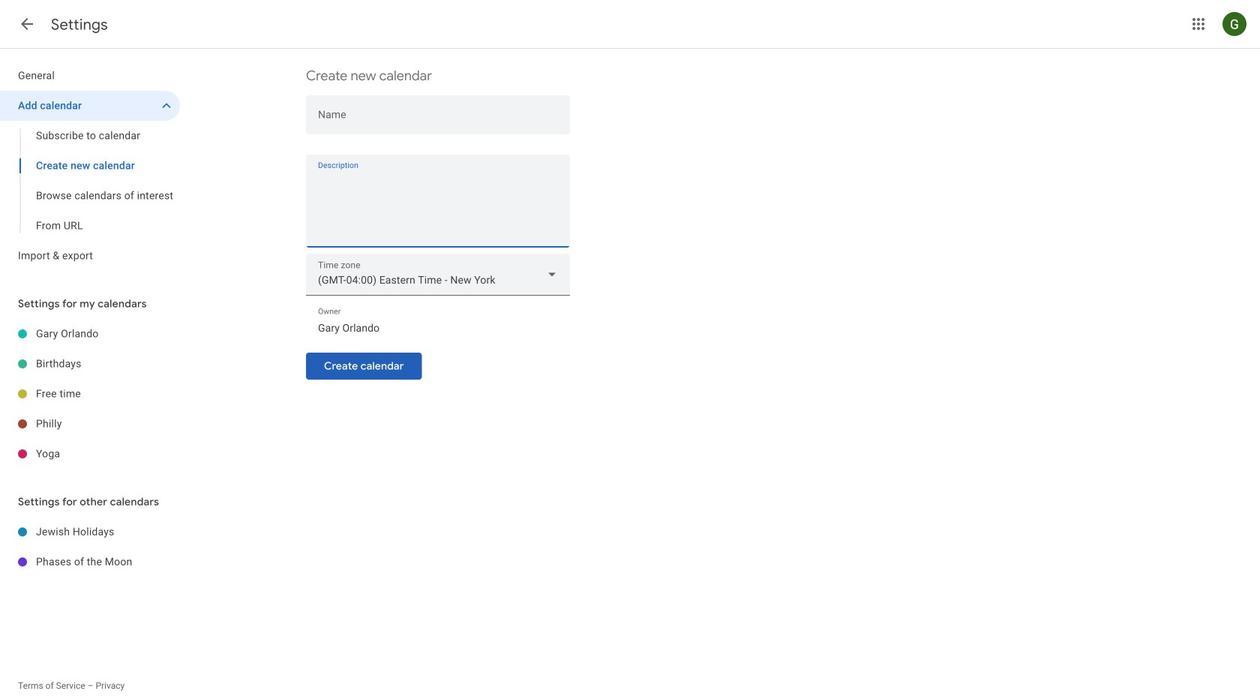 Task type: describe. For each thing, give the bounding box(es) containing it.
birthdays tree item
[[0, 349, 180, 379]]

add calendar tree item
[[0, 91, 180, 121]]

phases of the moon tree item
[[0, 547, 180, 577]]

3 tree from the top
[[0, 517, 180, 577]]

go back image
[[18, 15, 36, 33]]



Task type: locate. For each thing, give the bounding box(es) containing it.
1 vertical spatial tree
[[0, 319, 180, 469]]

None field
[[306, 254, 570, 296]]

yoga tree item
[[0, 439, 180, 469]]

2 tree from the top
[[0, 319, 180, 469]]

jewish holidays tree item
[[0, 517, 180, 547]]

gary orlando tree item
[[0, 319, 180, 349]]

0 vertical spatial tree
[[0, 61, 180, 271]]

tree
[[0, 61, 180, 271], [0, 319, 180, 469], [0, 517, 180, 577]]

None text field
[[318, 111, 558, 132], [306, 172, 570, 244], [318, 318, 558, 339], [318, 111, 558, 132], [306, 172, 570, 244], [318, 318, 558, 339]]

1 tree from the top
[[0, 61, 180, 271]]

philly tree item
[[0, 409, 180, 439]]

heading
[[51, 15, 108, 34]]

free time tree item
[[0, 379, 180, 409]]

group
[[0, 121, 180, 241]]

2 vertical spatial tree
[[0, 517, 180, 577]]



Task type: vqa. For each thing, say whether or not it's contained in the screenshot.
'10' to the top
no



